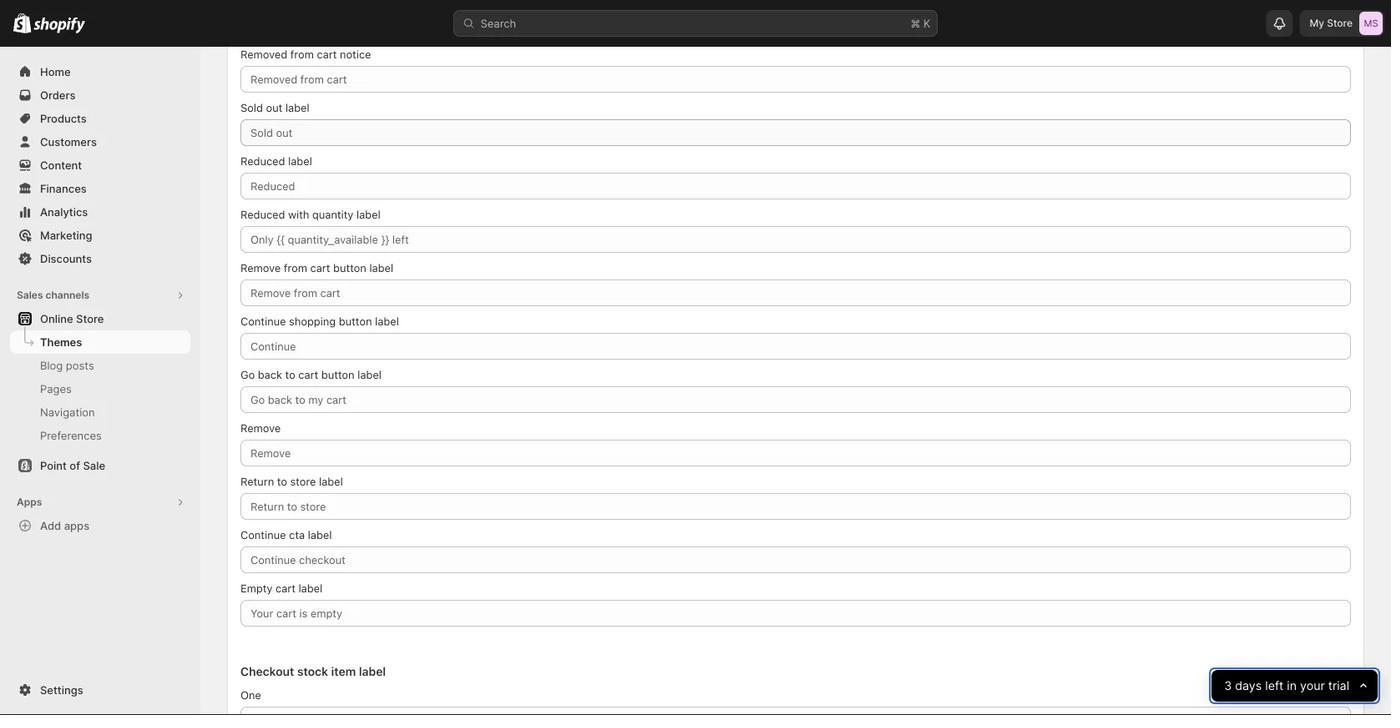 Task type: vqa. For each thing, say whether or not it's contained in the screenshot.
text field
no



Task type: locate. For each thing, give the bounding box(es) containing it.
apps
[[64, 520, 89, 533]]

⌘ k
[[911, 17, 931, 30]]

k
[[924, 17, 931, 30]]

3
[[1225, 680, 1232, 694]]

point of sale
[[40, 459, 105, 472]]

pages link
[[10, 378, 190, 401]]

themes link
[[10, 331, 190, 354]]

products
[[40, 112, 87, 125]]

navigation link
[[10, 401, 190, 424]]

store right "my"
[[1328, 17, 1353, 29]]

my store image
[[1360, 12, 1383, 35]]

my store
[[1310, 17, 1353, 29]]

days
[[1236, 680, 1262, 694]]

content
[[40, 159, 82, 172]]

0 vertical spatial store
[[1328, 17, 1353, 29]]

settings
[[40, 684, 83, 697]]

posts
[[66, 359, 94, 372]]

analytics link
[[10, 200, 190, 224]]

discounts link
[[10, 247, 190, 271]]

of
[[70, 459, 80, 472]]

trial
[[1329, 680, 1350, 694]]

0 horizontal spatial store
[[76, 312, 104, 325]]

orders link
[[10, 84, 190, 107]]

customers
[[40, 135, 97, 148]]

store down sales channels "button"
[[76, 312, 104, 325]]

channels
[[46, 289, 89, 302]]

1 vertical spatial store
[[76, 312, 104, 325]]

shopify image
[[13, 13, 31, 33]]

shopify image
[[34, 17, 85, 34]]

online
[[40, 312, 73, 325]]

store
[[1328, 17, 1353, 29], [76, 312, 104, 325]]

orders
[[40, 89, 76, 101]]

blog
[[40, 359, 63, 372]]

1 horizontal spatial store
[[1328, 17, 1353, 29]]

point of sale link
[[10, 454, 190, 478]]

point
[[40, 459, 67, 472]]

in
[[1287, 680, 1297, 694]]

apps button
[[10, 491, 190, 515]]

sale
[[83, 459, 105, 472]]



Task type: describe. For each thing, give the bounding box(es) containing it.
customers link
[[10, 130, 190, 154]]

store for online store
[[76, 312, 104, 325]]

settings link
[[10, 679, 190, 703]]

search
[[481, 17, 516, 30]]

⌘
[[911, 17, 921, 30]]

home link
[[10, 60, 190, 84]]

finances link
[[10, 177, 190, 200]]

point of sale button
[[0, 454, 200, 478]]

add apps button
[[10, 515, 190, 538]]

blog posts
[[40, 359, 94, 372]]

3 days left in your trial button
[[1212, 671, 1378, 703]]

sales
[[17, 289, 43, 302]]

pages
[[40, 383, 72, 396]]

add apps
[[40, 520, 89, 533]]

navigation
[[40, 406, 95, 419]]

products link
[[10, 107, 190, 130]]

left
[[1266, 680, 1284, 694]]

online store
[[40, 312, 104, 325]]

store for my store
[[1328, 17, 1353, 29]]

home
[[40, 65, 71, 78]]

preferences link
[[10, 424, 190, 448]]

themes
[[40, 336, 82, 349]]

online store link
[[10, 307, 190, 331]]

add
[[40, 520, 61, 533]]

apps
[[17, 497, 42, 509]]

sales channels button
[[10, 284, 190, 307]]

marketing link
[[10, 224, 190, 247]]

analytics
[[40, 205, 88, 218]]

finances
[[40, 182, 87, 195]]

discounts
[[40, 252, 92, 265]]

marketing
[[40, 229, 92, 242]]

sales channels
[[17, 289, 89, 302]]

my
[[1310, 17, 1325, 29]]

preferences
[[40, 429, 102, 442]]

3 days left in your trial
[[1225, 680, 1350, 694]]

content link
[[10, 154, 190, 177]]

blog posts link
[[10, 354, 190, 378]]

your
[[1300, 680, 1325, 694]]



